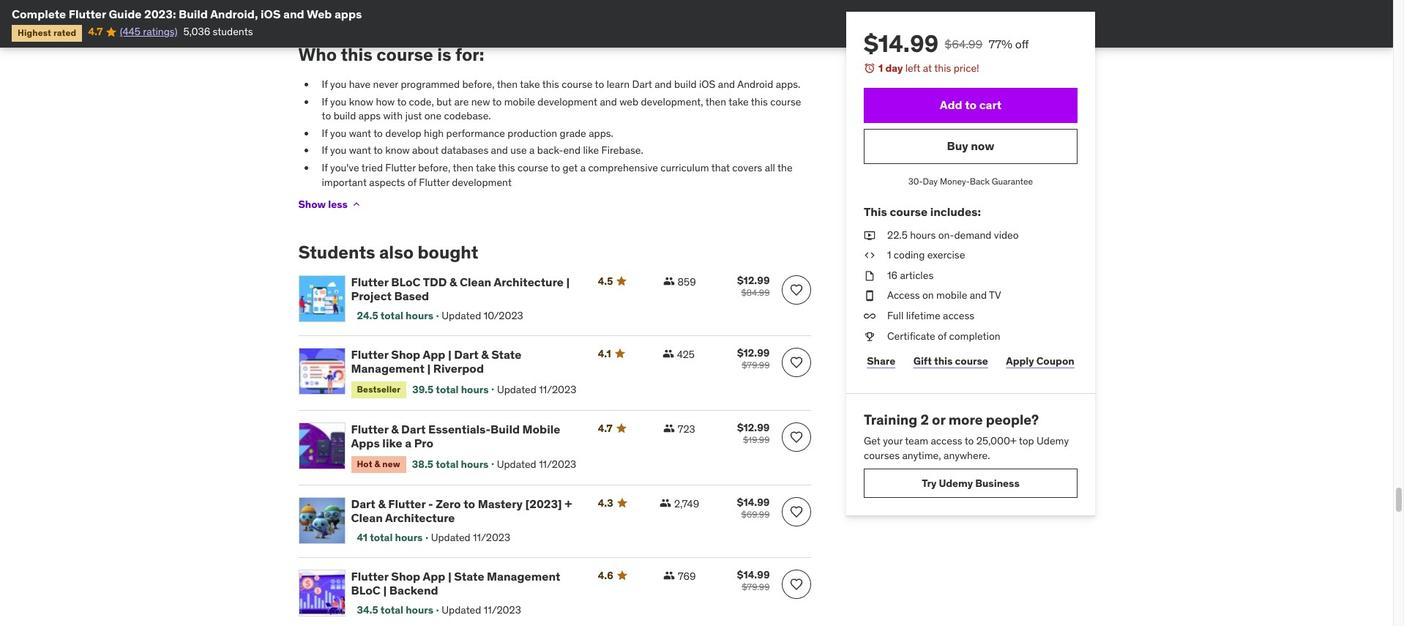Task type: vqa. For each thing, say whether or not it's contained in the screenshot.
All at the top of page
yes



Task type: describe. For each thing, give the bounding box(es) containing it.
full
[[887, 309, 904, 322]]

gift this course link
[[910, 347, 991, 376]]

curriculum
[[661, 161, 709, 174]]

video
[[994, 228, 1019, 241]]

show less button
[[298, 190, 362, 219]]

your
[[883, 434, 903, 447]]

flutter inside flutter bloc tdd & clean architecture | project based
[[351, 275, 389, 289]]

programmed
[[401, 78, 460, 91]]

| up 39.5
[[427, 361, 431, 376]]

$12.99 $79.99
[[737, 346, 770, 371]]

architecture inside the dart & flutter - zero to mastery [2023] + clean architecture
[[385, 510, 455, 525]]

1 day left at this price!
[[878, 62, 979, 75]]

1 vertical spatial a
[[580, 161, 586, 174]]

1 you from the top
[[330, 78, 347, 91]]

who this course is for:
[[298, 43, 484, 66]]

top
[[1019, 434, 1034, 447]]

off
[[1015, 37, 1029, 51]]

project
[[351, 289, 392, 303]]

77%
[[989, 37, 1012, 51]]

1 for 1 coding exercise
[[887, 248, 891, 262]]

android
[[738, 78, 774, 91]]

this down use
[[498, 161, 515, 174]]

0 vertical spatial apps.
[[776, 78, 801, 91]]

and down learn at the top of page
[[600, 95, 617, 108]]

1 vertical spatial 4.7
[[598, 422, 613, 435]]

course left learn at the top of page
[[562, 78, 593, 91]]

1 for 1 day left at this price!
[[878, 62, 883, 75]]

$12.99 for flutter & dart essentials-build mobile apps like a pro
[[737, 421, 770, 434]]

| right backend
[[448, 569, 452, 583]]

this up 'have'
[[341, 43, 373, 66]]

completion
[[949, 329, 1001, 342]]

hot & new
[[357, 459, 400, 470]]

updated 11/2023 for 38.5 total hours
[[497, 457, 577, 471]]

money-
[[940, 175, 970, 186]]

at
[[923, 62, 932, 75]]

clean inside the dart & flutter - zero to mastery [2023] + clean architecture
[[351, 510, 383, 525]]

30-
[[908, 175, 923, 186]]

all
[[765, 161, 775, 174]]

0 vertical spatial apps
[[335, 7, 362, 21]]

apply
[[1006, 354, 1034, 367]]

4.3
[[598, 496, 613, 509]]

& for new
[[375, 459, 380, 470]]

11/2023 for 41 total hours
[[473, 531, 511, 544]]

xsmall image for 769
[[663, 569, 675, 581]]

4 if from the top
[[322, 144, 328, 157]]

flutter shop app | dart & state management | riverpod link
[[351, 347, 580, 376]]

ratings)
[[143, 25, 178, 38]]

course inside gift this course link
[[955, 354, 988, 367]]

$64.99
[[945, 37, 983, 51]]

bloc inside flutter shop app | state management bloc | backend
[[351, 583, 381, 597]]

2
[[920, 411, 929, 429]]

$12.99 for flutter bloc tdd & clean architecture | project based
[[737, 274, 770, 287]]

0 vertical spatial before,
[[462, 78, 495, 91]]

gift
[[913, 354, 932, 367]]

0 vertical spatial a
[[529, 144, 535, 157]]

cart
[[979, 97, 1002, 112]]

share button
[[864, 347, 899, 376]]

to left the get
[[551, 161, 560, 174]]

$79.99 for flutter shop app | dart & state management | riverpod
[[742, 360, 770, 371]]

complete flutter guide 2023: build android, ios and web apps
[[12, 7, 362, 21]]

wishlist image for flutter shop app | state management bloc | backend
[[789, 577, 804, 591]]

students also bought
[[298, 241, 478, 264]]

16 articles
[[887, 269, 934, 282]]

this right at
[[934, 62, 951, 75]]

0 vertical spatial then
[[497, 78, 518, 91]]

that
[[712, 161, 730, 174]]

tdd
[[423, 275, 447, 289]]

4 you from the top
[[330, 144, 347, 157]]

$12.99 for flutter shop app | dart & state management | riverpod
[[737, 346, 770, 360]]

exercise
[[927, 248, 965, 262]]

0 horizontal spatial ios
[[261, 7, 281, 21]]

updated up mobile
[[497, 383, 537, 396]]

flutter inside flutter shop app | dart & state management | riverpod
[[351, 347, 389, 362]]

dart inside if you have never programmed before, then take this course to learn dart and build ios and android apps. if you know how to code, but are new to mobile development and web development, then take this course to build apps with just one codebase. if you want to develop high performance production grade apps. if you want to know about databases and use a back-end like firebase. if you've tried flutter before, then take this course to get a comprehensive curriculum that covers all the important aspects of flutter development
[[632, 78, 652, 91]]

to inside training 2 or more people? get your team access to 25,000+ top udemy courses anytime, anywhere.
[[965, 434, 974, 447]]

11/2023 for 38.5 total hours
[[539, 457, 577, 471]]

2 want from the top
[[349, 144, 371, 157]]

about
[[412, 144, 439, 157]]

xsmall image left coding
[[864, 248, 876, 263]]

1 coding exercise
[[887, 248, 965, 262]]

xsmall image for access on mobile and tv
[[864, 289, 876, 303]]

2,749
[[675, 497, 700, 510]]

use
[[511, 144, 527, 157]]

apply coupon
[[1006, 354, 1075, 367]]

updated 11/2023 for 39.5 total hours
[[497, 383, 577, 396]]

total down the riverpod
[[436, 383, 459, 396]]

shop for management
[[391, 347, 421, 362]]

day
[[885, 62, 903, 75]]

& for dart
[[391, 422, 399, 436]]

flutter up rated
[[69, 7, 106, 21]]

to left learn at the top of page
[[595, 78, 604, 91]]

training 2 or more people? get your team access to 25,000+ top udemy courses anytime, anywhere.
[[864, 411, 1069, 462]]

to up tried
[[374, 144, 383, 157]]

highest rated
[[18, 27, 76, 38]]

to right how
[[397, 95, 407, 108]]

build for 2023:
[[179, 7, 208, 21]]

xsmall image for flutter & dart essentials-build mobile apps like a pro
[[663, 422, 675, 434]]

and left use
[[491, 144, 508, 157]]

hours up 1 coding exercise
[[910, 228, 936, 241]]

develop
[[385, 127, 422, 140]]

$69.99
[[741, 509, 770, 520]]

you've
[[330, 161, 359, 174]]

5,036 students
[[183, 25, 253, 38]]

0 horizontal spatial take
[[476, 161, 496, 174]]

flutter inside flutter & dart essentials-build mobile apps like a pro
[[351, 422, 389, 436]]

mastery
[[478, 496, 523, 511]]

rated
[[53, 27, 76, 38]]

1 horizontal spatial development
[[538, 95, 598, 108]]

$14.99 $79.99
[[737, 568, 770, 592]]

-
[[428, 496, 433, 511]]

total for app
[[381, 603, 404, 617]]

41 total hours
[[357, 531, 423, 544]]

who
[[298, 43, 337, 66]]

1 vertical spatial take
[[729, 95, 749, 108]]

1 vertical spatial know
[[385, 144, 410, 157]]

more
[[949, 411, 983, 429]]

to up you've
[[322, 109, 331, 123]]

0 vertical spatial 4.7
[[88, 25, 103, 38]]

the
[[778, 161, 793, 174]]

people?
[[986, 411, 1039, 429]]

38.5
[[412, 457, 434, 471]]

$19.99
[[743, 434, 770, 445]]

comprehensive
[[588, 161, 658, 174]]

a inside flutter & dart essentials-build mobile apps like a pro
[[405, 436, 412, 450]]

11/2023 for 34.5 total hours
[[484, 603, 521, 617]]

apps inside if you have never programmed before, then take this course to learn dart and build ios and android apps. if you know how to code, but are new to mobile development and web development, then take this course to build apps with just one codebase. if you want to develop high performance production grade apps. if you want to know about databases and use a back-end like firebase. if you've tried flutter before, then take this course to get a comprehensive curriculum that covers all the important aspects of flutter development
[[359, 109, 381, 123]]

39.5 total hours
[[412, 383, 489, 396]]

| up '39.5 total hours'
[[448, 347, 452, 362]]

0 horizontal spatial udemy
[[939, 477, 973, 490]]

and up development, on the top of the page
[[655, 78, 672, 91]]

try
[[922, 477, 937, 490]]

dart inside flutter & dart essentials-build mobile apps like a pro
[[401, 422, 426, 436]]

xsmall image for flutter shop app | dart & state management | riverpod
[[663, 348, 674, 360]]

this right the gift
[[934, 354, 953, 367]]

ios inside if you have never programmed before, then take this course to learn dart and build ios and android apps. if you know how to code, but are new to mobile development and web development, then take this course to build apps with just one codebase. if you want to develop high performance production grade apps. if you want to know about databases and use a back-end like firebase. if you've tried flutter before, then take this course to get a comprehensive curriculum that covers all the important aspects of flutter development
[[699, 78, 716, 91]]

updated 11/2023 for 41 total hours
[[431, 531, 511, 544]]

flutter & dart essentials-build mobile apps like a pro link
[[351, 422, 580, 451]]

$12.99 $84.99
[[737, 274, 770, 298]]

code,
[[409, 95, 434, 108]]

also
[[379, 241, 414, 264]]

this down android at the top right of the page
[[751, 95, 768, 108]]

total for flutter
[[370, 531, 393, 544]]

this course includes:
[[864, 205, 981, 219]]

mobile
[[523, 422, 561, 436]]

courses
[[864, 449, 900, 462]]

updated for architecture
[[442, 309, 481, 323]]

1 if from the top
[[322, 78, 328, 91]]

less
[[328, 198, 348, 211]]

updated for to
[[431, 531, 471, 544]]

flutter shop app | state management bloc | backend link
[[351, 569, 580, 598]]

(445
[[120, 25, 141, 38]]

0 horizontal spatial before,
[[418, 161, 451, 174]]

have
[[349, 78, 371, 91]]

& for flutter
[[378, 496, 386, 511]]

and left tv
[[970, 289, 987, 302]]

xsmall image for full lifetime access
[[864, 309, 876, 323]]

try udemy business link
[[864, 469, 1078, 498]]

1 want from the top
[[349, 127, 371, 140]]

flutter bloc tdd & clean architecture | project based
[[351, 275, 570, 303]]

flutter up aspects
[[385, 161, 416, 174]]

course up 22.5
[[890, 205, 928, 219]]

$14.99 for $14.99 $64.99 77% off
[[864, 29, 939, 59]]

xsmall image for 2,749
[[660, 497, 672, 509]]

$84.99
[[741, 287, 770, 298]]

& inside flutter shop app | dart & state management | riverpod
[[481, 347, 489, 362]]

on-
[[938, 228, 954, 241]]

on
[[922, 289, 934, 302]]



Task type: locate. For each thing, give the bounding box(es) containing it.
architecture up 10/2023
[[494, 275, 564, 289]]

are
[[454, 95, 469, 108]]

4.5
[[598, 275, 613, 288]]

1 horizontal spatial management
[[487, 569, 561, 583]]

$12.99 right 859
[[737, 274, 770, 287]]

2 app from the top
[[423, 569, 446, 583]]

xsmall image left access in the top of the page
[[864, 289, 876, 303]]

of right aspects
[[408, 176, 417, 189]]

flutter up the hot
[[351, 422, 389, 436]]

if you have never programmed before, then take this course to learn dart and build ios and android apps. if you know how to code, but are new to mobile development and web development, then take this course to build apps with just one codebase. if you want to develop high performance production grade apps. if you want to know about databases and use a back-end like firebase. if you've tried flutter before, then take this course to get a comprehensive curriculum that covers all the important aspects of flutter development
[[322, 78, 802, 189]]

total for tdd
[[381, 309, 404, 323]]

39.5
[[412, 383, 434, 396]]

4.6
[[598, 569, 614, 582]]

like up hot & new
[[383, 436, 403, 450]]

know down develop
[[385, 144, 410, 157]]

0 horizontal spatial like
[[383, 436, 403, 450]]

1 vertical spatial before,
[[418, 161, 451, 174]]

0 horizontal spatial then
[[453, 161, 474, 174]]

1 horizontal spatial 1
[[887, 248, 891, 262]]

38.5 total hours
[[412, 457, 489, 471]]

0 vertical spatial app
[[423, 347, 446, 362]]

alarm image
[[864, 62, 876, 74]]

a
[[529, 144, 535, 157], [580, 161, 586, 174], [405, 436, 412, 450]]

& inside flutter bloc tdd & clean architecture | project based
[[450, 275, 457, 289]]

access down the access on mobile and tv on the right top of the page
[[943, 309, 974, 322]]

app up 34.5 total hours
[[423, 569, 446, 583]]

management inside flutter shop app | state management bloc | backend
[[487, 569, 561, 583]]

1 wishlist image from the top
[[789, 504, 804, 519]]

build
[[179, 7, 208, 21], [491, 422, 520, 436]]

1 horizontal spatial before,
[[462, 78, 495, 91]]

25,000+
[[976, 434, 1017, 447]]

1 vertical spatial like
[[383, 436, 403, 450]]

$79.99 inside $12.99 $79.99
[[742, 360, 770, 371]]

never
[[373, 78, 398, 91]]

0 horizontal spatial a
[[405, 436, 412, 450]]

dart up '39.5 total hours'
[[454, 347, 479, 362]]

0 horizontal spatial new
[[383, 459, 400, 470]]

dart & flutter - zero to mastery [2023] + clean architecture link
[[351, 496, 580, 525]]

get
[[864, 434, 881, 447]]

hours for 41 total hours
[[395, 531, 423, 544]]

+
[[565, 496, 572, 511]]

1 horizontal spatial take
[[520, 78, 540, 91]]

1 vertical spatial of
[[938, 329, 947, 342]]

& up 41 total hours
[[378, 496, 386, 511]]

flutter inside flutter shop app | state management bloc | backend
[[351, 569, 389, 583]]

take down databases
[[476, 161, 496, 174]]

try udemy business
[[922, 477, 1020, 490]]

clean inside flutter bloc tdd & clean architecture | project based
[[460, 275, 492, 289]]

shop inside flutter shop app | dart & state management | riverpod
[[391, 347, 421, 362]]

course down use
[[518, 161, 549, 174]]

dart & flutter - zero to mastery [2023] + clean architecture
[[351, 496, 572, 525]]

essentials-
[[428, 422, 491, 436]]

udemy right top
[[1037, 434, 1069, 447]]

ios
[[261, 7, 281, 21], [699, 78, 716, 91]]

0 horizontal spatial know
[[349, 95, 374, 108]]

11/2023 up mobile
[[539, 383, 577, 396]]

lifetime
[[906, 309, 940, 322]]

gift this course
[[913, 354, 988, 367]]

hours for 34.5 total hours
[[406, 603, 434, 617]]

management inside flutter shop app | dart & state management | riverpod
[[351, 361, 425, 376]]

4.7 right rated
[[88, 25, 103, 38]]

1 horizontal spatial mobile
[[936, 289, 967, 302]]

0 vertical spatial take
[[520, 78, 540, 91]]

0 vertical spatial of
[[408, 176, 417, 189]]

bloc up 34.5
[[351, 583, 381, 597]]

of inside if you have never programmed before, then take this course to learn dart and build ios and android apps. if you know how to code, but are new to mobile development and web development, then take this course to build apps with just one codebase. if you want to develop high performance production grade apps. if you want to know about databases and use a back-end like firebase. if you've tried flutter before, then take this course to get a comprehensive curriculum that covers all the important aspects of flutter development
[[408, 176, 417, 189]]

$79.99 up $12.99 $19.99 at right
[[742, 360, 770, 371]]

1 vertical spatial build
[[491, 422, 520, 436]]

2 horizontal spatial a
[[580, 161, 586, 174]]

flutter down about
[[419, 176, 450, 189]]

0 vertical spatial know
[[349, 95, 374, 108]]

$79.99 for flutter shop app | state management bloc | backend
[[742, 581, 770, 592]]

add to cart
[[940, 97, 1002, 112]]

xsmall image up the share
[[864, 329, 876, 344]]

4.1
[[598, 347, 611, 360]]

2 you from the top
[[330, 95, 347, 108]]

training
[[864, 411, 917, 429]]

app for |
[[423, 347, 446, 362]]

updated for management
[[442, 603, 481, 617]]

updated 11/2023 down dart & flutter - zero to mastery [2023] + clean architecture link
[[431, 531, 511, 544]]

guarantee
[[992, 175, 1033, 186]]

$14.99 $64.99 77% off
[[864, 29, 1029, 59]]

apps. right android at the top right of the page
[[776, 78, 801, 91]]

to right are
[[493, 95, 502, 108]]

1 horizontal spatial build
[[674, 78, 697, 91]]

1 vertical spatial development
[[452, 176, 512, 189]]

flutter bloc tdd & clean architecture | project based link
[[351, 275, 580, 304]]

0 horizontal spatial management
[[351, 361, 425, 376]]

like inside if you have never programmed before, then take this course to learn dart and build ios and android apps. if you know how to code, but are new to mobile development and web development, then take this course to build apps with just one codebase. if you want to develop high performance production grade apps. if you want to know about databases and use a back-end like firebase. if you've tried flutter before, then take this course to get a comprehensive curriculum that covers all the important aspects of flutter development
[[583, 144, 599, 157]]

know down 'have'
[[349, 95, 374, 108]]

like inside flutter & dart essentials-build mobile apps like a pro
[[383, 436, 403, 450]]

1 $79.99 from the top
[[742, 360, 770, 371]]

total right 38.5
[[436, 457, 459, 471]]

aspects
[[369, 176, 405, 189]]

udemy right try
[[939, 477, 973, 490]]

then right development, on the top of the page
[[706, 95, 727, 108]]

xsmall image for flutter bloc tdd & clean architecture | project based
[[663, 275, 675, 287]]

add
[[940, 97, 962, 112]]

xsmall image inside show less button
[[351, 199, 362, 210]]

1 right alarm icon
[[878, 62, 883, 75]]

how
[[376, 95, 395, 108]]

hours down flutter & dart essentials-build mobile apps like a pro link
[[461, 457, 489, 471]]

0 horizontal spatial of
[[408, 176, 417, 189]]

wishlist image right $14.99 $79.99
[[789, 577, 804, 591]]

production
[[508, 127, 558, 140]]

1 vertical spatial ios
[[699, 78, 716, 91]]

bloc inside flutter bloc tdd & clean architecture | project based
[[391, 275, 421, 289]]

1 horizontal spatial architecture
[[494, 275, 564, 289]]

hours right 41
[[395, 531, 423, 544]]

dart inside the dart & flutter - zero to mastery [2023] + clean architecture
[[351, 496, 376, 511]]

to left cart at the top
[[965, 97, 977, 112]]

tv
[[989, 289, 1001, 302]]

1 vertical spatial 1
[[887, 248, 891, 262]]

$79.99 inside $14.99 $79.99
[[742, 581, 770, 592]]

android,
[[210, 7, 258, 21]]

mobile inside if you have never programmed before, then take this course to learn dart and build ios and android apps. if you know how to code, but are new to mobile development and web development, then take this course to build apps with just one codebase. if you want to develop high performance production grade apps. if you want to know about databases and use a back-end like firebase. if you've tried flutter before, then take this course to get a comprehensive curriculum that covers all the important aspects of flutter development
[[504, 95, 535, 108]]

updated 10/2023
[[442, 309, 523, 323]]

1 vertical spatial access
[[931, 434, 962, 447]]

hot
[[357, 459, 373, 470]]

1 horizontal spatial bloc
[[391, 275, 421, 289]]

build left mobile
[[491, 422, 520, 436]]

articles
[[900, 269, 934, 282]]

app for backend
[[423, 569, 446, 583]]

2023:
[[144, 7, 176, 21]]

(445 ratings)
[[120, 25, 178, 38]]

2 vertical spatial $12.99
[[737, 421, 770, 434]]

1 horizontal spatial state
[[491, 347, 522, 362]]

1 horizontal spatial 4.7
[[598, 422, 613, 435]]

0 vertical spatial new
[[471, 95, 490, 108]]

backend
[[389, 583, 438, 597]]

1 vertical spatial wishlist image
[[789, 355, 804, 370]]

1 horizontal spatial a
[[529, 144, 535, 157]]

2 horizontal spatial take
[[729, 95, 749, 108]]

$14.99 down $19.99
[[737, 495, 770, 509]]

build inside flutter & dart essentials-build mobile apps like a pro
[[491, 422, 520, 436]]

high
[[424, 127, 444, 140]]

2 $12.99 from the top
[[737, 346, 770, 360]]

to
[[595, 78, 604, 91], [397, 95, 407, 108], [493, 95, 502, 108], [965, 97, 977, 112], [322, 109, 331, 123], [374, 127, 383, 140], [374, 144, 383, 157], [551, 161, 560, 174], [965, 434, 974, 447], [464, 496, 475, 511]]

& right the tdd
[[450, 275, 457, 289]]

0 vertical spatial $12.99
[[737, 274, 770, 287]]

this up production
[[542, 78, 559, 91]]

0 vertical spatial 1
[[878, 62, 883, 75]]

flutter up bestseller
[[351, 347, 389, 362]]

flutter up 34.5
[[351, 569, 389, 583]]

build for essentials-
[[491, 422, 520, 436]]

flutter shop app | dart & state management | riverpod
[[351, 347, 522, 376]]

and
[[283, 7, 304, 21], [655, 78, 672, 91], [718, 78, 735, 91], [600, 95, 617, 108], [491, 144, 508, 157], [970, 289, 987, 302]]

databases
[[441, 144, 489, 157]]

xsmall image
[[351, 199, 362, 210], [864, 228, 876, 243], [864, 289, 876, 303], [864, 309, 876, 323], [864, 329, 876, 344], [660, 497, 672, 509], [663, 569, 675, 581]]

anytime,
[[902, 449, 941, 462]]

11/2023
[[539, 383, 577, 396], [539, 457, 577, 471], [473, 531, 511, 544], [484, 603, 521, 617]]

0 horizontal spatial apps.
[[589, 127, 614, 140]]

0 vertical spatial access
[[943, 309, 974, 322]]

xsmall image for 22.5 hours on-demand video
[[864, 228, 876, 243]]

0 horizontal spatial development
[[452, 176, 512, 189]]

hours for 39.5 total hours
[[461, 383, 489, 396]]

and left 'web' on the top left of the page
[[283, 7, 304, 21]]

zero
[[436, 496, 461, 511]]

show
[[298, 198, 326, 211]]

1 vertical spatial clean
[[351, 510, 383, 525]]

1 vertical spatial mobile
[[936, 289, 967, 302]]

24.5 total hours
[[357, 309, 434, 323]]

3 wishlist image from the top
[[789, 430, 804, 444]]

5,036
[[183, 25, 210, 38]]

for:
[[455, 43, 484, 66]]

$14.99 for $14.99 $69.99
[[737, 495, 770, 509]]

$14.99 down $69.99
[[737, 568, 770, 581]]

covers
[[733, 161, 763, 174]]

1 horizontal spatial apps.
[[776, 78, 801, 91]]

$14.99 for $14.99 $79.99
[[737, 568, 770, 581]]

total right 41
[[370, 531, 393, 544]]

hours down backend
[[406, 603, 434, 617]]

1 vertical spatial new
[[383, 459, 400, 470]]

723
[[678, 422, 696, 436]]

architecture inside flutter bloc tdd & clean architecture | project based
[[494, 275, 564, 289]]

wishlist image for flutter & dart essentials-build mobile apps like a pro
[[789, 430, 804, 444]]

1 horizontal spatial ios
[[699, 78, 716, 91]]

1 horizontal spatial know
[[385, 144, 410, 157]]

1 vertical spatial apps
[[359, 109, 381, 123]]

2 horizontal spatial then
[[706, 95, 727, 108]]

$12.99 right 723
[[737, 421, 770, 434]]

architecture up 41 total hours
[[385, 510, 455, 525]]

xsmall image left 2,749
[[660, 497, 672, 509]]

0 vertical spatial management
[[351, 361, 425, 376]]

app inside flutter shop app | dart & state management | riverpod
[[423, 347, 446, 362]]

11/2023 down mobile
[[539, 457, 577, 471]]

2 $79.99 from the top
[[742, 581, 770, 592]]

and left android at the top right of the page
[[718, 78, 735, 91]]

ios right android,
[[261, 7, 281, 21]]

0 horizontal spatial 1
[[878, 62, 883, 75]]

wishlist image
[[789, 504, 804, 519], [789, 577, 804, 591]]

build down 'have'
[[334, 109, 356, 123]]

2 vertical spatial then
[[453, 161, 474, 174]]

1 horizontal spatial udemy
[[1037, 434, 1069, 447]]

to right zero
[[464, 496, 475, 511]]

hours for 24.5 total hours
[[406, 309, 434, 323]]

tried
[[362, 161, 383, 174]]

state inside flutter shop app | state management bloc | backend
[[454, 569, 484, 583]]

0 vertical spatial development
[[538, 95, 598, 108]]

0 vertical spatial want
[[349, 127, 371, 140]]

xsmall image
[[864, 248, 876, 263], [864, 269, 876, 283], [663, 275, 675, 287], [663, 348, 674, 360], [663, 422, 675, 434]]

2 vertical spatial $14.99
[[737, 568, 770, 581]]

1 horizontal spatial then
[[497, 78, 518, 91]]

5 if from the top
[[322, 161, 328, 174]]

to left develop
[[374, 127, 383, 140]]

wishlist image right $84.99
[[789, 283, 804, 297]]

flutter up 24.5
[[351, 275, 389, 289]]

like
[[583, 144, 599, 157], [383, 436, 403, 450]]

firebase.
[[602, 144, 644, 157]]

& inside flutter & dart essentials-build mobile apps like a pro
[[391, 422, 399, 436]]

0 vertical spatial like
[[583, 144, 599, 157]]

hours down based
[[406, 309, 434, 323]]

buy
[[947, 138, 968, 153]]

wishlist image for flutter shop app | dart & state management | riverpod
[[789, 355, 804, 370]]

1 horizontal spatial of
[[938, 329, 947, 342]]

of down full lifetime access
[[938, 329, 947, 342]]

ios up development, on the top of the page
[[699, 78, 716, 91]]

xsmall image left the 769
[[663, 569, 675, 581]]

1 horizontal spatial build
[[491, 422, 520, 436]]

take
[[520, 78, 540, 91], [729, 95, 749, 108], [476, 161, 496, 174]]

before, up are
[[462, 78, 495, 91]]

updated 11/2023 for 34.5 total hours
[[442, 603, 521, 617]]

day
[[923, 175, 938, 186]]

hours for 38.5 total hours
[[461, 457, 489, 471]]

apps
[[351, 436, 380, 450]]

|
[[566, 275, 570, 289], [448, 347, 452, 362], [427, 361, 431, 376], [448, 569, 452, 583], [383, 583, 387, 597]]

updated 11/2023 up mobile
[[497, 383, 577, 396]]

1 vertical spatial architecture
[[385, 510, 455, 525]]

to inside button
[[965, 97, 977, 112]]

take up production
[[520, 78, 540, 91]]

udemy inside training 2 or more people? get your team access to 25,000+ top udemy courses anytime, anywhere.
[[1037, 434, 1069, 447]]

1 app from the top
[[423, 347, 446, 362]]

students
[[213, 25, 253, 38]]

students
[[298, 241, 375, 264]]

xsmall image left 859
[[663, 275, 675, 287]]

1 vertical spatial bloc
[[351, 583, 381, 597]]

1 vertical spatial apps.
[[589, 127, 614, 140]]

0 vertical spatial shop
[[391, 347, 421, 362]]

access
[[887, 289, 920, 302]]

development,
[[641, 95, 703, 108]]

one
[[425, 109, 442, 123]]

| up 34.5 total hours
[[383, 583, 387, 597]]

updated up mastery on the left bottom
[[497, 457, 537, 471]]

1 vertical spatial build
[[334, 109, 356, 123]]

& inside the dart & flutter - zero to mastery [2023] + clean architecture
[[378, 496, 386, 511]]

know
[[349, 95, 374, 108], [385, 144, 410, 157]]

2 vertical spatial a
[[405, 436, 412, 450]]

1 shop from the top
[[391, 347, 421, 362]]

1 horizontal spatial new
[[471, 95, 490, 108]]

41
[[357, 531, 368, 544]]

xsmall image down "this"
[[864, 228, 876, 243]]

course down android at the top right of the page
[[771, 95, 802, 108]]

xsmall image right less
[[351, 199, 362, 210]]

0 horizontal spatial state
[[454, 569, 484, 583]]

0 horizontal spatial mobile
[[504, 95, 535, 108]]

2 if from the top
[[322, 95, 328, 108]]

1 horizontal spatial clean
[[460, 275, 492, 289]]

access inside training 2 or more people? get your team access to 25,000+ top udemy courses anytime, anywhere.
[[931, 434, 962, 447]]

0 vertical spatial wishlist image
[[789, 283, 804, 297]]

xsmall image left 16
[[864, 269, 876, 283]]

1 vertical spatial then
[[706, 95, 727, 108]]

11/2023 for 39.5 total hours
[[539, 383, 577, 396]]

updated 11/2023 down mobile
[[497, 457, 577, 471]]

take down android at the top right of the page
[[729, 95, 749, 108]]

app inside flutter shop app | state management bloc | backend
[[423, 569, 446, 583]]

wishlist image
[[789, 283, 804, 297], [789, 355, 804, 370], [789, 430, 804, 444]]

1 wishlist image from the top
[[789, 283, 804, 297]]

1 vertical spatial $79.99
[[742, 581, 770, 592]]

2 wishlist image from the top
[[789, 577, 804, 591]]

state inside flutter shop app | dart & state management | riverpod
[[491, 347, 522, 362]]

coupon
[[1036, 354, 1075, 367]]

0 vertical spatial wishlist image
[[789, 504, 804, 519]]

$12.99 down $84.99
[[737, 346, 770, 360]]

2 vertical spatial take
[[476, 161, 496, 174]]

1 left coding
[[887, 248, 891, 262]]

0 vertical spatial build
[[179, 7, 208, 21]]

before, down about
[[418, 161, 451, 174]]

0 vertical spatial ios
[[261, 7, 281, 21]]

xsmall image for certificate of completion
[[864, 329, 876, 344]]

access on mobile and tv
[[887, 289, 1001, 302]]

new
[[471, 95, 490, 108], [383, 459, 400, 470]]

10/2023
[[484, 309, 523, 323]]

11/2023 down flutter shop app | state management bloc | backend link at the bottom left
[[484, 603, 521, 617]]

xsmall image left 425
[[663, 348, 674, 360]]

| left 4.5
[[566, 275, 570, 289]]

1 vertical spatial $14.99
[[737, 495, 770, 509]]

flutter inside the dart & flutter - zero to mastery [2023] + clean architecture
[[388, 496, 426, 511]]

you
[[330, 78, 347, 91], [330, 95, 347, 108], [330, 127, 347, 140], [330, 144, 347, 157]]

3 if from the top
[[322, 127, 328, 140]]

course up never
[[377, 43, 433, 66]]

is
[[437, 43, 452, 66]]

state right backend
[[454, 569, 484, 583]]

updated 11/2023 down flutter shop app | state management bloc | backend link at the bottom left
[[442, 603, 521, 617]]

hours down the riverpod
[[461, 383, 489, 396]]

2 wishlist image from the top
[[789, 355, 804, 370]]

shop for |
[[391, 569, 421, 583]]

1 vertical spatial management
[[487, 569, 561, 583]]

anywhere.
[[944, 449, 990, 462]]

bloc left the tdd
[[391, 275, 421, 289]]

1 vertical spatial app
[[423, 569, 446, 583]]

development down databases
[[452, 176, 512, 189]]

back
[[970, 175, 990, 186]]

wishlist image right $69.99
[[789, 504, 804, 519]]

3 you from the top
[[330, 127, 347, 140]]

2 shop from the top
[[391, 569, 421, 583]]

wishlist image for flutter bloc tdd & clean architecture | project based
[[789, 283, 804, 297]]

to inside the dart & flutter - zero to mastery [2023] + clean architecture
[[464, 496, 475, 511]]

0 vertical spatial udemy
[[1037, 434, 1069, 447]]

0 horizontal spatial build
[[334, 109, 356, 123]]

1 vertical spatial shop
[[391, 569, 421, 583]]

1 horizontal spatial like
[[583, 144, 599, 157]]

0 vertical spatial build
[[674, 78, 697, 91]]

0 vertical spatial $14.99
[[864, 29, 939, 59]]

guide
[[109, 7, 142, 21]]

0 vertical spatial clean
[[460, 275, 492, 289]]

& left pro
[[391, 422, 399, 436]]

highest
[[18, 27, 51, 38]]

clean up 41
[[351, 510, 383, 525]]

new inside if you have never programmed before, then take this course to learn dart and build ios and android apps. if you know how to code, but are new to mobile development and web development, then take this course to build apps with just one codebase. if you want to develop high performance production grade apps. if you want to know about databases and use a back-end like firebase. if you've tried flutter before, then take this course to get a comprehensive curriculum that covers all the important aspects of flutter development
[[471, 95, 490, 108]]

0 vertical spatial state
[[491, 347, 522, 362]]

| inside flutter bloc tdd & clean architecture | project based
[[566, 275, 570, 289]]

wishlist image right $12.99 $79.99
[[789, 355, 804, 370]]

flutter shop app | state management bloc | backend
[[351, 569, 561, 597]]

wishlist image for dart & flutter - zero to mastery [2023] + clean architecture
[[789, 504, 804, 519]]

dart up 41
[[351, 496, 376, 511]]

total right 24.5
[[381, 309, 404, 323]]

show less
[[298, 198, 348, 211]]

$12.99 $19.99
[[737, 421, 770, 445]]

0 horizontal spatial 4.7
[[88, 25, 103, 38]]

dart inside flutter shop app | dart & state management | riverpod
[[454, 347, 479, 362]]

3 $12.99 from the top
[[737, 421, 770, 434]]

shop inside flutter shop app | state management bloc | backend
[[391, 569, 421, 583]]

1 vertical spatial udemy
[[939, 477, 973, 490]]

1 $12.99 from the top
[[737, 274, 770, 287]]



